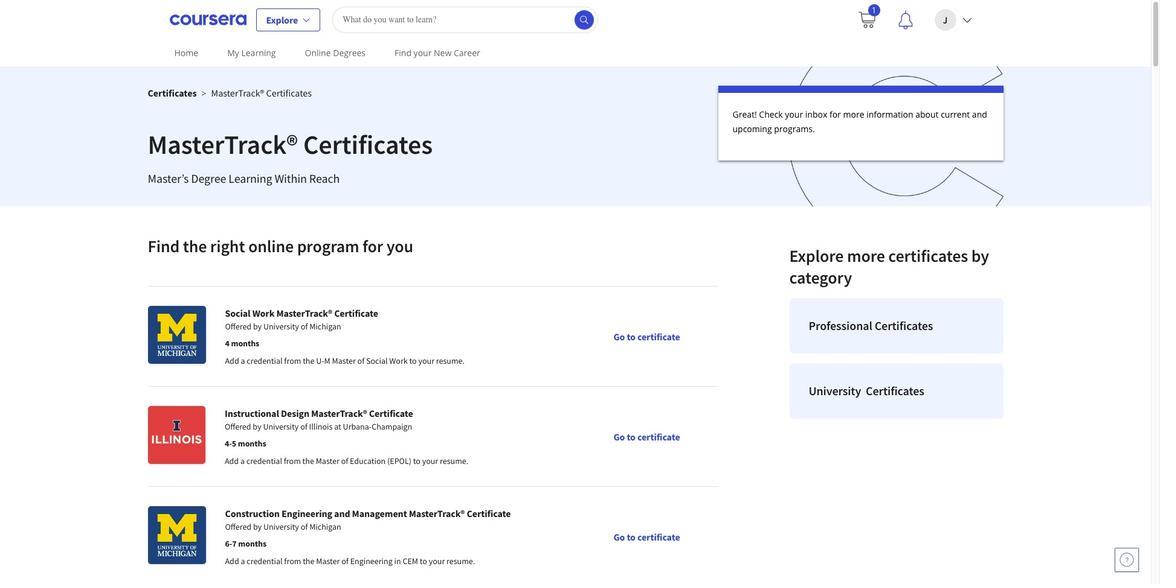Task type: vqa. For each thing, say whether or not it's contained in the screenshot.
the left habilidades
no



Task type: locate. For each thing, give the bounding box(es) containing it.
0 vertical spatial months
[[231, 338, 259, 349]]

0 vertical spatial offered
[[225, 321, 251, 332]]

2 vertical spatial offered
[[225, 522, 251, 533]]

certificate inside social work mastertrack® certificate offered by university of michigan 4 months
[[334, 308, 378, 320]]

2 university of michigan image from the top
[[148, 507, 206, 565]]

certificate inside instructional design mastertrack® certificate offered by university of illinois at urbana-champaign 4-5 months
[[369, 408, 413, 420]]

learning left within at the left of the page
[[229, 171, 272, 186]]

0 horizontal spatial for
[[363, 236, 383, 257]]

1 vertical spatial find
[[148, 236, 180, 257]]

social
[[225, 308, 250, 320], [366, 356, 388, 367]]

career
[[454, 47, 480, 59]]

master
[[332, 356, 356, 367], [316, 456, 339, 467], [316, 556, 340, 567]]

1 certificate from the top
[[637, 331, 680, 343]]

my learning
[[227, 47, 276, 59]]

offered up 4
[[225, 321, 251, 332]]

michigan
[[309, 321, 341, 332], [309, 522, 341, 533]]

and
[[972, 109, 987, 120], [334, 508, 350, 520]]

your
[[414, 47, 432, 59], [785, 109, 803, 120], [418, 356, 434, 367], [422, 456, 438, 467], [429, 556, 445, 567]]

for right inbox
[[829, 109, 841, 120]]

1 vertical spatial and
[[334, 508, 350, 520]]

1 go to certificate from the top
[[613, 331, 680, 343]]

by
[[971, 245, 989, 267], [253, 321, 262, 332], [253, 422, 261, 433], [253, 522, 262, 533]]

mastertrack® inside instructional design mastertrack® certificate offered by university of illinois at urbana-champaign 4-5 months
[[311, 408, 367, 420]]

0 vertical spatial for
[[829, 109, 841, 120]]

of
[[301, 321, 308, 332], [357, 356, 364, 367], [300, 422, 307, 433], [341, 456, 348, 467], [301, 522, 308, 533], [341, 556, 349, 567]]

0 vertical spatial and
[[972, 109, 987, 120]]

1 vertical spatial go
[[613, 431, 625, 443]]

2 certificate from the top
[[637, 431, 680, 443]]

0 vertical spatial from
[[284, 356, 301, 367]]

mastertrack® up u-
[[276, 308, 332, 320]]

months right 4
[[231, 338, 259, 349]]

a down instructional
[[240, 456, 245, 467]]

1 vertical spatial offered
[[225, 422, 251, 433]]

0 horizontal spatial work
[[252, 308, 274, 320]]

2 vertical spatial go to certificate
[[613, 531, 680, 543]]

0 vertical spatial michigan
[[309, 321, 341, 332]]

0 vertical spatial credential
[[247, 356, 282, 367]]

and left management on the left bottom of the page
[[334, 508, 350, 520]]

1 vertical spatial master
[[316, 456, 339, 467]]

add down the 5
[[225, 456, 239, 467]]

0 horizontal spatial social
[[225, 308, 250, 320]]

mastertrack® for >
[[211, 87, 264, 99]]

find for find the right online program for you
[[148, 236, 180, 257]]

university of michigan image left 4
[[148, 306, 206, 364]]

1 vertical spatial social
[[366, 356, 388, 367]]

mastertrack® up the cem
[[409, 508, 465, 520]]

programs.
[[774, 123, 815, 135]]

0 vertical spatial certificate
[[637, 331, 680, 343]]

months right 7
[[238, 539, 266, 550]]

find inside "find your new career" link
[[395, 47, 411, 59]]

of inside social work mastertrack® certificate offered by university of michigan 4 months
[[301, 321, 308, 332]]

information
[[866, 109, 913, 120]]

0 vertical spatial add
[[225, 356, 239, 367]]

0 vertical spatial more
[[843, 109, 864, 120]]

home link
[[169, 39, 203, 66]]

1 horizontal spatial engineering
[[350, 556, 393, 567]]

2 vertical spatial add
[[225, 556, 239, 567]]

great!
[[733, 109, 757, 120]]

add for instructional design mastertrack® certificate
[[225, 456, 239, 467]]

1 vertical spatial more
[[847, 245, 885, 267]]

find your new career
[[395, 47, 480, 59]]

go to certificate for instructional design mastertrack® certificate
[[613, 431, 680, 443]]

credential for social
[[247, 356, 282, 367]]

of right m
[[357, 356, 364, 367]]

go to certificate for social work mastertrack® certificate
[[613, 331, 680, 343]]

1 horizontal spatial explore
[[789, 245, 844, 267]]

0 horizontal spatial find
[[148, 236, 180, 257]]

management
[[352, 508, 407, 520]]

1 vertical spatial credential
[[246, 456, 282, 467]]

2 vertical spatial months
[[238, 539, 266, 550]]

1 horizontal spatial for
[[829, 109, 841, 120]]

1 horizontal spatial work
[[389, 356, 408, 367]]

1 horizontal spatial social
[[366, 356, 388, 367]]

0 vertical spatial a
[[241, 356, 245, 367]]

mastertrack® for work
[[276, 308, 332, 320]]

1 vertical spatial michigan
[[309, 522, 341, 533]]

0 horizontal spatial explore
[[266, 14, 298, 26]]

4
[[225, 338, 229, 349]]

the for instructional
[[302, 456, 314, 467]]

1 university of michigan image from the top
[[148, 306, 206, 364]]

professional certificates link
[[789, 298, 1003, 354]]

None search field
[[332, 6, 598, 33]]

add
[[225, 356, 239, 367], [225, 456, 239, 467], [225, 556, 239, 567]]

of down design
[[300, 422, 307, 433]]

0 vertical spatial explore
[[266, 14, 298, 26]]

michigan up m
[[309, 321, 341, 332]]

explore inside "dropdown button"
[[266, 14, 298, 26]]

0 vertical spatial social
[[225, 308, 250, 320]]

months inside social work mastertrack® certificate offered by university of michigan 4 months
[[231, 338, 259, 349]]

check
[[759, 109, 783, 120]]

1 go from the top
[[613, 331, 625, 343]]

2 vertical spatial credential
[[247, 556, 282, 567]]

certificate for instructional design mastertrack® certificate
[[637, 431, 680, 443]]

university of illinois at urbana-champaign image
[[148, 407, 205, 465]]

4-
[[225, 439, 232, 450]]

and inside construction engineering and management mastertrack® certificate offered by university of michigan 6-7 months
[[334, 508, 350, 520]]

5
[[232, 439, 236, 450]]

1 vertical spatial add
[[225, 456, 239, 467]]

offered
[[225, 321, 251, 332], [225, 422, 251, 433], [225, 522, 251, 533]]

certificates
[[888, 245, 968, 267]]

for left you at the top of the page
[[363, 236, 383, 257]]

michigan inside construction engineering and management mastertrack® certificate offered by university of michigan 6-7 months
[[309, 522, 341, 533]]

university of michigan image left 6-
[[148, 507, 206, 565]]

offered up 7
[[225, 522, 251, 533]]

of left 'education' on the bottom of the page
[[341, 456, 348, 467]]

of up add a credential from the master of engineering in cem to your resume.
[[301, 522, 308, 533]]

2 go from the top
[[613, 431, 625, 443]]

find your new career link
[[390, 39, 485, 66]]

1 vertical spatial university of michigan image
[[148, 507, 206, 565]]

about
[[915, 109, 939, 120]]

in
[[394, 556, 401, 567]]

engineering
[[282, 508, 332, 520], [350, 556, 393, 567]]

0 vertical spatial go
[[613, 331, 625, 343]]

the
[[183, 236, 207, 257], [303, 356, 314, 367], [302, 456, 314, 467], [303, 556, 314, 567]]

0 vertical spatial work
[[252, 308, 274, 320]]

0 vertical spatial certificate
[[334, 308, 378, 320]]

mastertrack® inside social work mastertrack® certificate offered by university of michigan 4 months
[[276, 308, 332, 320]]

0 horizontal spatial and
[[334, 508, 350, 520]]

work
[[252, 308, 274, 320], [389, 356, 408, 367]]

of inside construction engineering and management mastertrack® certificate offered by university of michigan 6-7 months
[[301, 522, 308, 533]]

0 vertical spatial go to certificate
[[613, 331, 680, 343]]

2 vertical spatial a
[[241, 556, 245, 567]]

online degrees
[[305, 47, 366, 59]]

1 vertical spatial explore
[[789, 245, 844, 267]]

a
[[241, 356, 245, 367], [240, 456, 245, 467], [241, 556, 245, 567]]

certificate
[[637, 331, 680, 343], [637, 431, 680, 443], [637, 531, 680, 543]]

learning
[[241, 47, 276, 59], [229, 171, 272, 186]]

offered inside instructional design mastertrack® certificate offered by university of illinois at urbana-champaign 4-5 months
[[225, 422, 251, 433]]

current
[[941, 109, 970, 120]]

certificates
[[148, 87, 197, 99], [266, 87, 312, 99], [303, 128, 433, 161], [875, 318, 933, 334]]

a for social
[[241, 356, 245, 367]]

university inside list
[[809, 384, 861, 399]]

construction
[[225, 508, 280, 520]]

1 horizontal spatial find
[[395, 47, 411, 59]]

credential down social work mastertrack® certificate offered by university of michigan 4 months
[[247, 356, 282, 367]]

explore for explore
[[266, 14, 298, 26]]

list
[[785, 294, 1008, 424]]

michigan up add a credential from the master of engineering in cem to your resume.
[[309, 522, 341, 533]]

from for engineering
[[284, 556, 301, 567]]

m
[[324, 356, 330, 367]]

go to certificate
[[613, 331, 680, 343], [613, 431, 680, 443], [613, 531, 680, 543]]

add down 7
[[225, 556, 239, 567]]

learning right my
[[241, 47, 276, 59]]

explore for explore more certificates by category
[[789, 245, 844, 267]]

at
[[334, 422, 341, 433]]

1 vertical spatial engineering
[[350, 556, 393, 567]]

>
[[202, 88, 206, 99]]

1 vertical spatial go to certificate
[[613, 431, 680, 443]]

go for instructional design mastertrack® certificate
[[613, 431, 625, 443]]

1 horizontal spatial and
[[972, 109, 987, 120]]

explore
[[266, 14, 298, 26], [789, 245, 844, 267]]

of inside instructional design mastertrack® certificate offered by university of illinois at urbana-champaign 4-5 months
[[300, 422, 307, 433]]

offered for social
[[225, 321, 251, 332]]

offered inside construction engineering and management mastertrack® certificate offered by university of michigan 6-7 months
[[225, 522, 251, 533]]

social right m
[[366, 356, 388, 367]]

more
[[843, 109, 864, 120], [847, 245, 885, 267]]

certificate
[[334, 308, 378, 320], [369, 408, 413, 420], [467, 508, 511, 520]]

3 go from the top
[[613, 531, 625, 543]]

more inside great! check your inbox for more information about current and upcoming programs.
[[843, 109, 864, 120]]

0 vertical spatial find
[[395, 47, 411, 59]]

add down 4
[[225, 356, 239, 367]]

credential down the construction at the bottom of page
[[247, 556, 282, 567]]

home
[[174, 47, 198, 59]]

1 vertical spatial resume.
[[440, 456, 468, 467]]

offered up the 5
[[225, 422, 251, 433]]

and right current
[[972, 109, 987, 120]]

online
[[248, 236, 294, 257]]

2 vertical spatial go
[[613, 531, 625, 543]]

explore inside the explore more certificates by category
[[789, 245, 844, 267]]

of up add a credential from the u-m master of social work to your resume.
[[301, 321, 308, 332]]

upcoming
[[733, 123, 772, 135]]

go to certificate for construction engineering and management mastertrack® certificate
[[613, 531, 680, 543]]

you
[[387, 236, 413, 257]]

credential for instructional
[[246, 456, 282, 467]]

a up instructional
[[241, 356, 245, 367]]

1 vertical spatial certificate
[[637, 431, 680, 443]]

3 certificate from the top
[[637, 531, 680, 543]]

add for construction engineering and management mastertrack® certificate
[[225, 556, 239, 567]]

2 vertical spatial from
[[284, 556, 301, 567]]

2 vertical spatial certificate
[[637, 531, 680, 543]]

months right the 5
[[238, 439, 266, 450]]

master down instructional design mastertrack® certificate offered by university of illinois at urbana-champaign 4-5 months
[[316, 456, 339, 467]]

online
[[305, 47, 331, 59]]

1 link
[[847, 0, 886, 39]]

master right m
[[332, 356, 356, 367]]

1 vertical spatial a
[[240, 456, 245, 467]]

find
[[395, 47, 411, 59], [148, 236, 180, 257]]

resume.
[[436, 356, 465, 367], [440, 456, 468, 467], [447, 556, 475, 567]]

mastertrack® for design
[[311, 408, 367, 420]]

university inside instructional design mastertrack® certificate offered by university of illinois at urbana-champaign 4-5 months
[[263, 422, 299, 433]]

social inside social work mastertrack® certificate offered by university of michigan 4 months
[[225, 308, 250, 320]]

university of michigan image
[[148, 306, 206, 364], [148, 507, 206, 565]]

to
[[627, 331, 636, 343], [409, 356, 417, 367], [627, 431, 636, 443], [413, 456, 420, 467], [627, 531, 636, 543], [420, 556, 427, 567]]

0 vertical spatial university of michigan image
[[148, 306, 206, 364]]

and inside great! check your inbox for more information about current and upcoming programs.
[[972, 109, 987, 120]]

inbox
[[805, 109, 827, 120]]

2 michigan from the top
[[309, 522, 341, 533]]

2 vertical spatial master
[[316, 556, 340, 567]]

certificate for construction engineering and management mastertrack® certificate
[[637, 531, 680, 543]]

a down the construction at the bottom of page
[[241, 556, 245, 567]]

1 vertical spatial from
[[284, 456, 301, 467]]

for
[[829, 109, 841, 120], [363, 236, 383, 257]]

of down construction engineering and management mastertrack® certificate offered by university of michigan 6-7 months
[[341, 556, 349, 567]]

7
[[232, 539, 237, 550]]

0 horizontal spatial engineering
[[282, 508, 332, 520]]

go
[[613, 331, 625, 343], [613, 431, 625, 443], [613, 531, 625, 543]]

great! check your inbox for more information about current and upcoming programs.
[[733, 109, 987, 135]]

master's
[[148, 171, 189, 186]]

1 michigan from the top
[[309, 321, 341, 332]]

1 vertical spatial months
[[238, 439, 266, 450]]

social up 4
[[225, 308, 250, 320]]

mastertrack® right >
[[211, 87, 264, 99]]

construction engineering and management mastertrack® certificate offered by university of michigan 6-7 months
[[225, 508, 511, 550]]

credential down instructional
[[246, 456, 282, 467]]

0 vertical spatial engineering
[[282, 508, 332, 520]]

credential
[[247, 356, 282, 367], [246, 456, 282, 467], [247, 556, 282, 567]]

0 vertical spatial master
[[332, 356, 356, 367]]

0 vertical spatial resume.
[[436, 356, 465, 367]]

mastertrack® up at
[[311, 408, 367, 420]]

3 go to certificate from the top
[[613, 531, 680, 543]]

2 go to certificate from the top
[[613, 431, 680, 443]]

offered inside social work mastertrack® certificate offered by university of michigan 4 months
[[225, 321, 251, 332]]

engineering right the construction at the bottom of page
[[282, 508, 332, 520]]

master down construction engineering and management mastertrack® certificate offered by university of michigan 6-7 months
[[316, 556, 340, 567]]

months
[[231, 338, 259, 349], [238, 439, 266, 450], [238, 539, 266, 550]]

engineering left in
[[350, 556, 393, 567]]

university
[[263, 321, 299, 332], [809, 384, 861, 399], [263, 422, 299, 433], [263, 522, 299, 533]]

list containing professional certificates
[[785, 294, 1008, 424]]

coursera image
[[169, 10, 246, 29]]

my
[[227, 47, 239, 59]]

2 vertical spatial certificate
[[467, 508, 511, 520]]

1 vertical spatial certificate
[[369, 408, 413, 420]]

from
[[284, 356, 301, 367], [284, 456, 301, 467], [284, 556, 301, 567]]

master for and
[[316, 556, 340, 567]]



Task type: describe. For each thing, give the bounding box(es) containing it.
by inside the explore more certificates by category
[[971, 245, 989, 267]]

1 vertical spatial for
[[363, 236, 383, 257]]

2 vertical spatial resume.
[[447, 556, 475, 567]]

engineering inside construction engineering and management mastertrack® certificate offered by university of michigan 6-7 months
[[282, 508, 332, 520]]

university inside construction engineering and management mastertrack® certificate offered by university of michigan 6-7 months
[[263, 522, 299, 533]]

category
[[789, 267, 852, 289]]

by inside social work mastertrack® certificate offered by university of michigan 4 months
[[253, 321, 262, 332]]

a for instructional
[[240, 456, 245, 467]]

right
[[210, 236, 245, 257]]

social work mastertrack® certificate offered by university of michigan 4 months
[[225, 308, 378, 349]]

online degrees link
[[300, 39, 370, 66]]

offered for instructional
[[225, 422, 251, 433]]

mastertrack® certificates
[[148, 128, 433, 161]]

professional
[[809, 318, 872, 334]]

certificate inside construction engineering and management mastertrack® certificate offered by university of michigan 6-7 months
[[467, 508, 511, 520]]

1 vertical spatial learning
[[229, 171, 272, 186]]

from for design
[[284, 456, 301, 467]]

university  certificates
[[809, 384, 924, 399]]

a for construction
[[241, 556, 245, 567]]

master for mastertrack®
[[316, 456, 339, 467]]

illinois
[[309, 422, 333, 433]]

degrees
[[333, 47, 366, 59]]

mastertrack® up degree
[[148, 128, 298, 161]]

j
[[943, 14, 948, 26]]

professional certificates
[[809, 318, 933, 334]]

add a credential from the u-m master of social work to your resume.
[[225, 356, 465, 367]]

reach
[[309, 171, 340, 186]]

1
[[872, 4, 876, 15]]

go for construction engineering and management mastertrack® certificate
[[613, 531, 625, 543]]

work inside social work mastertrack® certificate offered by university of michigan 4 months
[[252, 308, 274, 320]]

months inside construction engineering and management mastertrack® certificate offered by university of michigan 6-7 months
[[238, 539, 266, 550]]

shopping cart: 1 item element
[[857, 4, 880, 29]]

explore more certificates by category
[[789, 245, 989, 289]]

certificates > mastertrack® certificates
[[148, 87, 312, 99]]

the for construction
[[303, 556, 314, 567]]

0 vertical spatial learning
[[241, 47, 276, 59]]

cem
[[403, 556, 418, 567]]

university of michigan image for social work mastertrack® certificate
[[148, 306, 206, 364]]

add a credential from the master of engineering in cem to your resume.
[[225, 556, 475, 567]]

more inside the explore more certificates by category
[[847, 245, 885, 267]]

university  certificates link
[[789, 364, 1003, 419]]

certificate for social work mastertrack® certificate
[[334, 308, 378, 320]]

find for find your new career
[[395, 47, 411, 59]]

add for social work mastertrack® certificate
[[225, 356, 239, 367]]

instructional design mastertrack® certificate offered by university of illinois at urbana-champaign 4-5 months
[[225, 408, 413, 450]]

(epol)
[[387, 456, 411, 467]]

go for social work mastertrack® certificate
[[613, 331, 625, 343]]

certificate for social work mastertrack® certificate
[[637, 331, 680, 343]]

by inside instructional design mastertrack® certificate offered by university of illinois at urbana-champaign 4-5 months
[[253, 422, 261, 433]]

certificates link
[[148, 87, 197, 99]]

university inside social work mastertrack® certificate offered by university of michigan 4 months
[[263, 321, 299, 332]]

master's degree learning within reach
[[148, 171, 340, 186]]

within
[[275, 171, 307, 186]]

design
[[281, 408, 309, 420]]

find the right online program for you
[[148, 236, 413, 257]]

new
[[434, 47, 452, 59]]

6-
[[225, 539, 232, 550]]

1 vertical spatial work
[[389, 356, 408, 367]]

mastertrack® inside construction engineering and management mastertrack® certificate offered by university of michigan 6-7 months
[[409, 508, 465, 520]]

certificate for instructional design mastertrack® certificate
[[369, 408, 413, 420]]

champaign
[[372, 422, 412, 433]]

What do you want to learn? text field
[[332, 6, 598, 33]]

urbana-
[[343, 422, 372, 433]]

your inside great! check your inbox for more information about current and upcoming programs.
[[785, 109, 803, 120]]

my learning link
[[222, 39, 281, 66]]

university of michigan image for construction engineering and management mastertrack® certificate
[[148, 507, 206, 565]]

explore button
[[256, 8, 320, 31]]

michigan inside social work mastertrack® certificate offered by university of michigan 4 months
[[309, 321, 341, 332]]

help center image
[[1120, 553, 1134, 568]]

mastertrack® certificates link
[[211, 87, 312, 99]]

months inside instructional design mastertrack® certificate offered by university of illinois at urbana-champaign 4-5 months
[[238, 439, 266, 450]]

instructional
[[225, 408, 279, 420]]

program
[[297, 236, 359, 257]]

add a credential from the master of education (epol) to your resume.
[[225, 456, 468, 467]]

the for social
[[303, 356, 314, 367]]

credential for construction
[[247, 556, 282, 567]]

from for work
[[284, 356, 301, 367]]

education
[[350, 456, 386, 467]]

degree
[[191, 171, 226, 186]]

for inside great! check your inbox for more information about current and upcoming programs.
[[829, 109, 841, 120]]

u-
[[316, 356, 324, 367]]

j button
[[925, 0, 982, 39]]

by inside construction engineering and management mastertrack® certificate offered by university of michigan 6-7 months
[[253, 522, 262, 533]]



